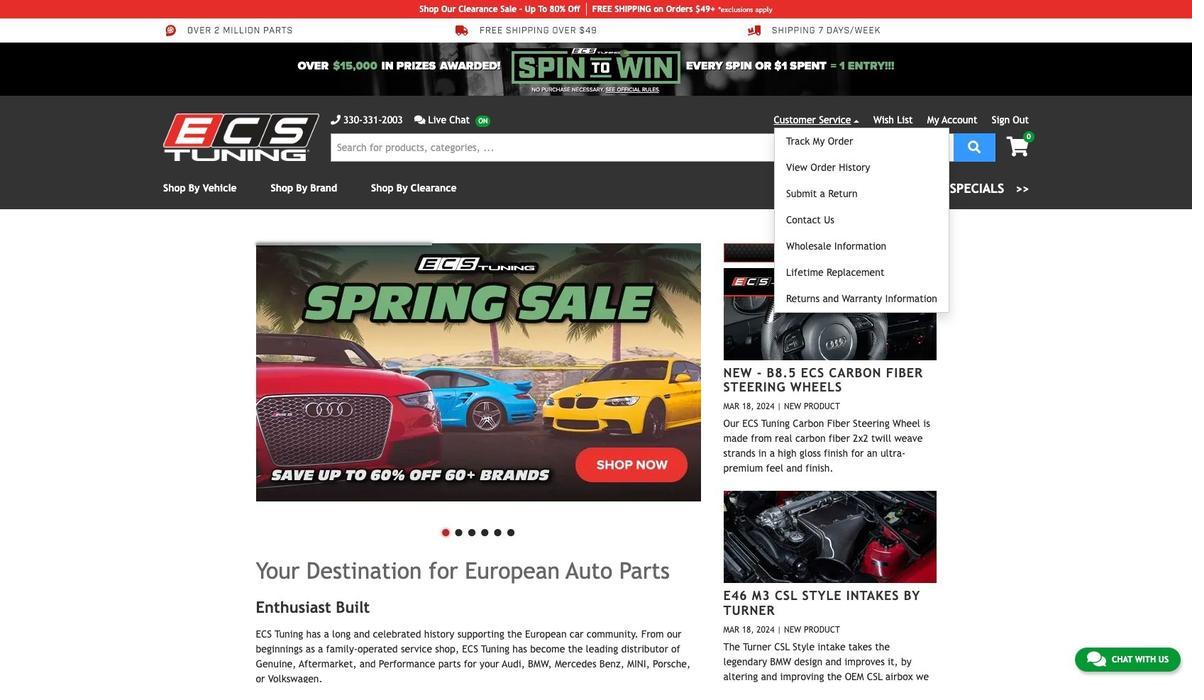 Task type: describe. For each thing, give the bounding box(es) containing it.
ecs tuning image
[[163, 114, 320, 161]]

phone image
[[331, 115, 341, 125]]

1 vertical spatial comments image
[[1088, 651, 1107, 668]]

generic - ecs spring sale image
[[256, 244, 701, 502]]

e46 m3 csl style intakes by turner image
[[724, 492, 937, 584]]

new - b8.5 ecs carbon fiber steering wheels image
[[724, 268, 937, 361]]

0 vertical spatial comments image
[[414, 115, 426, 125]]



Task type: vqa. For each thing, say whether or not it's contained in the screenshot.
bottom circle checkmark icon
no



Task type: locate. For each thing, give the bounding box(es) containing it.
1 horizontal spatial comments image
[[1088, 651, 1107, 668]]

Search text field
[[331, 133, 954, 162]]

comments image
[[414, 115, 426, 125], [1088, 651, 1107, 668]]

ecs tuning 'spin to win' contest logo image
[[512, 48, 681, 84]]

0 horizontal spatial comments image
[[414, 115, 426, 125]]

shopping cart image
[[1007, 137, 1030, 157]]

search image
[[969, 140, 982, 153]]



